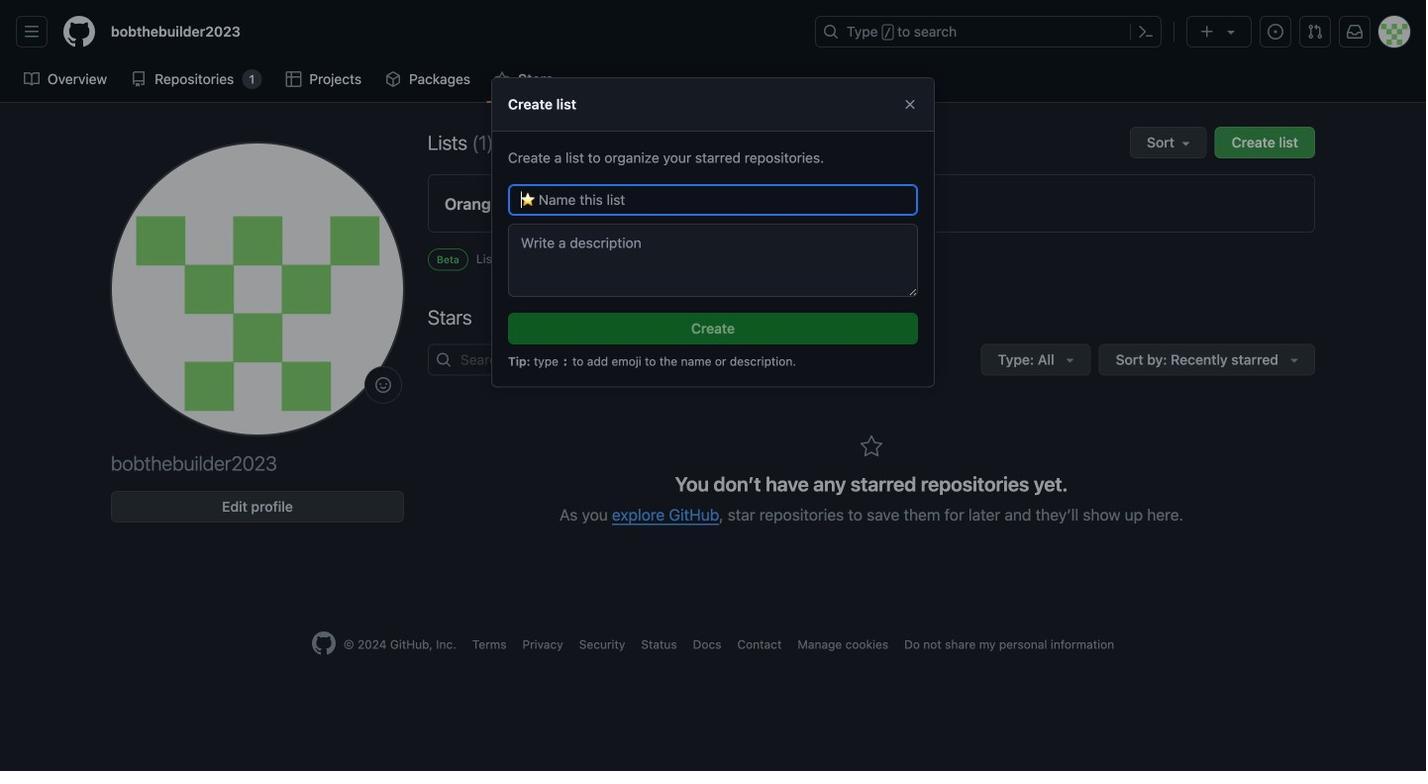 Task type: locate. For each thing, give the bounding box(es) containing it.
1 vertical spatial triangle down image
[[1062, 352, 1078, 368]]

0 vertical spatial star image
[[494, 71, 510, 87]]

book image
[[24, 71, 40, 87]]

0 horizontal spatial triangle down image
[[1062, 352, 1078, 368]]

homepage image
[[312, 632, 336, 656]]

0 vertical spatial triangle down image
[[1223, 24, 1239, 40]]

search image
[[436, 352, 452, 368]]

1 horizontal spatial star image
[[860, 435, 884, 459]]

1 vertical spatial star image
[[860, 435, 884, 459]]

List description text field
[[508, 224, 918, 297]]

Search stars search field
[[428, 344, 784, 376]]

notifications image
[[1347, 24, 1363, 40]]

List name text field
[[508, 184, 918, 216]]

homepage image
[[63, 16, 95, 48]]

repo image
[[131, 71, 147, 87]]

0 horizontal spatial star image
[[494, 71, 510, 87]]

star image
[[494, 71, 510, 87], [860, 435, 884, 459]]

package image
[[385, 71, 401, 87]]

triangle down image
[[1223, 24, 1239, 40], [1062, 352, 1078, 368]]

command palette image
[[1138, 24, 1154, 40]]

change your avatar image
[[111, 143, 404, 436]]



Task type: describe. For each thing, give the bounding box(es) containing it.
triangle down image
[[1287, 352, 1303, 368]]

git pull request image
[[1307, 24, 1323, 40]]

smiley image
[[375, 377, 391, 393]]

1 horizontal spatial triangle down image
[[1223, 24, 1239, 40]]

create list dialog
[[491, 77, 935, 388]]

close dialog image
[[902, 96, 918, 112]]

issue opened image
[[1268, 24, 1284, 40]]

feature release label: beta element
[[428, 249, 468, 271]]

table image
[[286, 71, 301, 87]]

plus image
[[1200, 24, 1215, 40]]



Task type: vqa. For each thing, say whether or not it's contained in the screenshot.
left +
no



